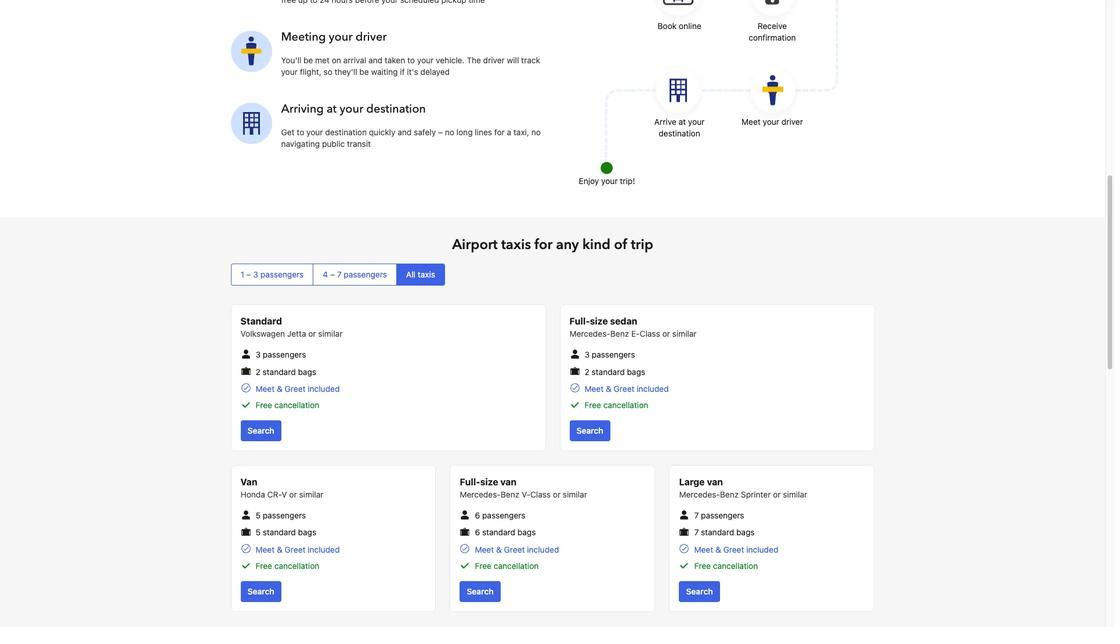 Task type: vqa. For each thing, say whether or not it's contained in the screenshot.


Task type: describe. For each thing, give the bounding box(es) containing it.
full- for full-size van
[[460, 477, 481, 487]]

size for van
[[481, 477, 499, 487]]

3 passengers for size
[[585, 350, 635, 360]]

standard for sedan
[[592, 367, 625, 377]]

the
[[467, 55, 481, 65]]

meet & greet included for mercedes-
[[695, 544, 779, 554]]

– for 4 – 7 passengers
[[330, 270, 335, 280]]

7 standard bags
[[695, 527, 755, 537]]

on
[[332, 55, 341, 65]]

similar inside 'full-size van mercedes-benz v-class or similar'
[[563, 490, 588, 499]]

& for cr-
[[277, 544, 283, 554]]

1 no from the left
[[445, 127, 455, 137]]

booking airport taxi image for arriving at your destination
[[231, 103, 272, 144]]

2 standard bags for sedan
[[585, 367, 646, 377]]

large van mercedes-benz sprinter or similar
[[680, 477, 808, 499]]

meeting
[[281, 29, 326, 45]]

met
[[315, 55, 330, 65]]

search button for mercedes-
[[680, 581, 720, 602]]

destination for arrive at your destination
[[659, 129, 701, 138]]

& for mercedes-
[[716, 544, 722, 554]]

similar inside large van mercedes-benz sprinter or similar
[[783, 490, 808, 499]]

for inside get to your destination quickly and safely – no long lines for a taxi, no navigating public transit
[[495, 127, 505, 137]]

kind
[[583, 235, 611, 255]]

benz for van
[[501, 490, 520, 499]]

delayed
[[421, 67, 450, 77]]

cancellation for van
[[494, 561, 539, 571]]

arrive at your destination
[[655, 117, 705, 138]]

arrive
[[655, 117, 677, 127]]

public
[[322, 139, 345, 149]]

airport
[[452, 235, 498, 255]]

or inside 'full-size van mercedes-benz v-class or similar'
[[553, 490, 561, 499]]

similar inside full-size sedan mercedes-benz e-class or similar
[[673, 329, 697, 339]]

– inside get to your destination quickly and safely – no long lines for a taxi, no navigating public transit
[[438, 127, 443, 137]]

or inside standard volkswagen jetta or similar
[[309, 329, 316, 339]]

benz for sedan
[[611, 329, 630, 339]]

book online
[[658, 21, 702, 31]]

at for arriving
[[327, 101, 337, 117]]

cancellation for cr-
[[275, 561, 320, 571]]

search for mercedes-
[[687, 586, 713, 596]]

1 vertical spatial be
[[360, 67, 369, 77]]

meet for large van
[[695, 544, 714, 554]]

arrival
[[344, 55, 367, 65]]

safely
[[414, 127, 436, 137]]

you'll
[[281, 55, 302, 65]]

waiting
[[371, 67, 398, 77]]

enjoy your trip!
[[579, 176, 635, 186]]

taken
[[385, 55, 405, 65]]

search button for cr-
[[241, 581, 281, 602]]

free for sedan
[[585, 400, 602, 410]]

bags for mercedes-
[[737, 527, 755, 537]]

your inside arrive at your destination
[[689, 117, 705, 127]]

or inside full-size sedan mercedes-benz e-class or similar
[[663, 329, 671, 339]]

of
[[614, 235, 628, 255]]

large
[[680, 477, 705, 487]]

bags for van
[[518, 527, 536, 537]]

passengers for van
[[263, 510, 306, 520]]

included for jetta
[[308, 384, 340, 394]]

free for cr-
[[256, 561, 272, 571]]

e-
[[632, 329, 640, 339]]

all taxis
[[406, 270, 435, 280]]

bags for sedan
[[627, 367, 646, 377]]

arriving
[[281, 101, 324, 117]]

transit
[[347, 139, 371, 149]]

v-
[[522, 490, 531, 499]]

search button for sedan
[[570, 420, 611, 441]]

lines
[[475, 127, 492, 137]]

7 passengers
[[695, 510, 745, 520]]

1 – 3 passengers
[[241, 270, 304, 280]]

standard for mercedes-
[[701, 527, 735, 537]]

airport taxis for any kind of trip
[[452, 235, 654, 255]]

2 for size
[[585, 367, 590, 377]]

5 for 5 passengers
[[256, 510, 261, 520]]

if
[[400, 67, 405, 77]]

similar inside van honda cr-v or similar
[[299, 490, 324, 499]]

passengers for standard
[[263, 350, 306, 360]]

quickly
[[369, 127, 396, 137]]

bags for jetta
[[298, 367, 316, 377]]

booking airport taxi image for meeting your driver
[[231, 31, 272, 72]]

full-size sedan mercedes-benz e-class or similar
[[570, 316, 697, 339]]

meet & greet included for van
[[475, 544, 559, 554]]

online
[[679, 21, 702, 31]]

passengers for full-size sedan
[[592, 350, 635, 360]]

van inside 'full-size van mercedes-benz v-class or similar'
[[501, 477, 517, 487]]

7 for 7 standard bags
[[695, 527, 699, 537]]

get
[[281, 127, 295, 137]]

or inside large van mercedes-benz sprinter or similar
[[774, 490, 781, 499]]

vehicle.
[[436, 55, 465, 65]]

volkswagen
[[241, 329, 285, 339]]

to inside get to your destination quickly and safely – no long lines for a taxi, no navigating public transit
[[297, 127, 304, 137]]

a
[[507, 127, 512, 137]]

meet for standard
[[256, 384, 275, 394]]

greet for van
[[504, 544, 525, 554]]

book
[[658, 21, 677, 31]]

sprinter
[[741, 490, 771, 499]]

cancellation for jetta
[[275, 400, 320, 410]]

they'll
[[335, 67, 357, 77]]

6 standard bags
[[475, 527, 536, 537]]

7 for 7 passengers
[[695, 510, 699, 520]]

arriving at your destination
[[281, 101, 426, 117]]

van
[[241, 477, 258, 487]]

search for jetta
[[248, 426, 274, 436]]



Task type: locate. For each thing, give the bounding box(es) containing it.
search button for jetta
[[241, 420, 281, 441]]

standard down volkswagen
[[263, 367, 296, 377]]

passengers up 6 standard bags
[[483, 510, 526, 520]]

at inside arrive at your destination
[[679, 117, 686, 127]]

similar right sprinter
[[783, 490, 808, 499]]

full- up 6 passengers
[[460, 477, 481, 487]]

0 horizontal spatial no
[[445, 127, 455, 137]]

be down arrival
[[360, 67, 369, 77]]

cancellation for sedan
[[604, 400, 649, 410]]

destination for get to your destination quickly and safely – no long lines for a taxi, no navigating public transit
[[325, 127, 367, 137]]

greet for cr-
[[285, 544, 306, 554]]

1 van from the left
[[501, 477, 517, 487]]

greet down 6 standard bags
[[504, 544, 525, 554]]

mercedes- up 6 passengers
[[460, 490, 501, 499]]

at right the arriving
[[327, 101, 337, 117]]

trip
[[631, 235, 654, 255]]

0 horizontal spatial size
[[481, 477, 499, 487]]

1 horizontal spatial at
[[679, 117, 686, 127]]

size
[[590, 316, 608, 327], [481, 477, 499, 487]]

search button for van
[[460, 581, 501, 602]]

passengers right 4
[[344, 270, 387, 280]]

or inside van honda cr-v or similar
[[289, 490, 297, 499]]

benz inside 'full-size van mercedes-benz v-class or similar'
[[501, 490, 520, 499]]

standard down full-size sedan mercedes-benz e-class or similar
[[592, 367, 625, 377]]

destination down arrive
[[659, 129, 701, 138]]

taxis inside sort results by element
[[418, 270, 435, 280]]

0 horizontal spatial benz
[[501, 490, 520, 499]]

cancellation
[[275, 400, 320, 410], [604, 400, 649, 410], [275, 561, 320, 571], [494, 561, 539, 571], [713, 561, 759, 571]]

1 2 standard bags from the left
[[256, 367, 316, 377]]

1 vertical spatial class
[[531, 490, 551, 499]]

any
[[556, 235, 579, 255]]

4 – 7 passengers
[[323, 270, 387, 280]]

mercedes- for van
[[460, 490, 501, 499]]

2 horizontal spatial mercedes-
[[680, 490, 720, 499]]

6 up 6 standard bags
[[475, 510, 480, 520]]

6 passengers
[[475, 510, 526, 520]]

standard down 7 passengers
[[701, 527, 735, 537]]

meet
[[742, 117, 761, 127], [256, 384, 275, 394], [585, 384, 604, 394], [256, 544, 275, 554], [475, 544, 494, 554], [695, 544, 714, 554]]

5 down honda
[[256, 510, 261, 520]]

driver
[[356, 29, 387, 45], [483, 55, 505, 65], [782, 117, 804, 127]]

meet for van
[[256, 544, 275, 554]]

passengers down jetta
[[263, 350, 306, 360]]

benz inside large van mercedes-benz sprinter or similar
[[720, 490, 739, 499]]

no right taxi,
[[532, 127, 541, 137]]

similar right "v-"
[[563, 490, 588, 499]]

confirmation
[[749, 33, 796, 43]]

full- left sedan
[[570, 316, 590, 327]]

1 horizontal spatial benz
[[611, 329, 630, 339]]

size inside full-size sedan mercedes-benz e-class or similar
[[590, 316, 608, 327]]

standard down the 5 passengers
[[263, 527, 296, 537]]

meet & greet included down 5 standard bags
[[256, 544, 340, 554]]

and
[[369, 55, 383, 65], [398, 127, 412, 137]]

2 horizontal spatial benz
[[720, 490, 739, 499]]

7 up the 7 standard bags
[[695, 510, 699, 520]]

2 5 from the top
[[256, 527, 261, 537]]

1 horizontal spatial 2
[[585, 367, 590, 377]]

receive confirmation
[[749, 21, 796, 43]]

sedan
[[610, 316, 638, 327]]

mercedes- down sedan
[[570, 329, 611, 339]]

2
[[256, 367, 261, 377], [585, 367, 590, 377]]

van
[[501, 477, 517, 487], [707, 477, 723, 487]]

and inside get to your destination quickly and safely – no long lines for a taxi, no navigating public transit
[[398, 127, 412, 137]]

2 for volkswagen
[[256, 367, 261, 377]]

0 horizontal spatial for
[[495, 127, 505, 137]]

flight,
[[300, 67, 322, 77]]

for left a
[[495, 127, 505, 137]]

greet for sedan
[[614, 384, 635, 394]]

meet & greet included
[[256, 384, 340, 394], [585, 384, 669, 394], [256, 544, 340, 554], [475, 544, 559, 554], [695, 544, 779, 554]]

mercedes- for sedan
[[570, 329, 611, 339]]

destination
[[367, 101, 426, 117], [325, 127, 367, 137], [659, 129, 701, 138]]

trip!
[[620, 176, 635, 186]]

0 vertical spatial taxis
[[502, 235, 531, 255]]

0 vertical spatial for
[[495, 127, 505, 137]]

0 horizontal spatial mercedes-
[[460, 490, 501, 499]]

3 down volkswagen
[[256, 350, 261, 360]]

0 vertical spatial driver
[[356, 29, 387, 45]]

taxis right all
[[418, 270, 435, 280]]

passengers up 5 standard bags
[[263, 510, 306, 520]]

1 horizontal spatial taxis
[[502, 235, 531, 255]]

1 vertical spatial for
[[535, 235, 553, 255]]

6
[[475, 510, 480, 520], [475, 527, 480, 537]]

– right 4
[[330, 270, 335, 280]]

0 horizontal spatial 3 passengers
[[256, 350, 306, 360]]

0 vertical spatial 6
[[475, 510, 480, 520]]

similar right v at the bottom left
[[299, 490, 324, 499]]

2 horizontal spatial driver
[[782, 117, 804, 127]]

included for van
[[527, 544, 559, 554]]

van inside large van mercedes-benz sprinter or similar
[[707, 477, 723, 487]]

similar right jetta
[[318, 329, 343, 339]]

and up waiting
[[369, 55, 383, 65]]

taxis for airport
[[502, 235, 531, 255]]

1 vertical spatial driver
[[483, 55, 505, 65]]

full-size van mercedes-benz v-class or similar
[[460, 477, 588, 499]]

size inside 'full-size van mercedes-benz v-class or similar'
[[481, 477, 499, 487]]

3 down full-size sedan mercedes-benz e-class or similar
[[585, 350, 590, 360]]

taxi,
[[514, 127, 530, 137]]

and inside you'll be met on arrival and taken to your vehicle. the driver will track your flight, so they'll be waiting if it's delayed
[[369, 55, 383, 65]]

2 vertical spatial 7
[[695, 527, 699, 537]]

1 horizontal spatial for
[[535, 235, 553, 255]]

5 passengers
[[256, 510, 306, 520]]

all
[[406, 270, 416, 280]]

free
[[256, 400, 272, 410], [585, 400, 602, 410], [256, 561, 272, 571], [475, 561, 492, 571], [695, 561, 711, 571]]

1 vertical spatial 6
[[475, 527, 480, 537]]

v
[[282, 490, 287, 499]]

to inside you'll be met on arrival and taken to your vehicle. the driver will track your flight, so they'll be waiting if it's delayed
[[408, 55, 415, 65]]

or right "v-"
[[553, 490, 561, 499]]

0 horizontal spatial and
[[369, 55, 383, 65]]

free for van
[[475, 561, 492, 571]]

1 vertical spatial size
[[481, 477, 499, 487]]

greet for jetta
[[285, 384, 306, 394]]

meet your driver
[[742, 117, 804, 127]]

class
[[640, 329, 661, 339], [531, 490, 551, 499]]

0 vertical spatial size
[[590, 316, 608, 327]]

1 horizontal spatial size
[[590, 316, 608, 327]]

bags for cr-
[[298, 527, 317, 537]]

4
[[323, 270, 328, 280]]

2 vertical spatial driver
[[782, 117, 804, 127]]

included for mercedes-
[[747, 544, 779, 554]]

mercedes- inside full-size sedan mercedes-benz e-class or similar
[[570, 329, 611, 339]]

1 5 from the top
[[256, 510, 261, 520]]

van honda cr-v or similar
[[241, 477, 324, 499]]

7
[[337, 270, 342, 280], [695, 510, 699, 520], [695, 527, 699, 537]]

5 for 5 standard bags
[[256, 527, 261, 537]]

1 horizontal spatial –
[[330, 270, 335, 280]]

6 for 6 standard bags
[[475, 527, 480, 537]]

& for jetta
[[277, 384, 283, 394]]

free cancellation
[[256, 400, 320, 410], [585, 400, 649, 410], [256, 561, 320, 571], [475, 561, 539, 571], [695, 561, 759, 571]]

0 vertical spatial 7
[[337, 270, 342, 280]]

be up flight,
[[304, 55, 313, 65]]

full- inside full-size sedan mercedes-benz e-class or similar
[[570, 316, 590, 327]]

standard
[[263, 367, 296, 377], [592, 367, 625, 377], [263, 527, 296, 537], [483, 527, 516, 537], [701, 527, 735, 537]]

1 horizontal spatial and
[[398, 127, 412, 137]]

&
[[277, 384, 283, 394], [606, 384, 612, 394], [277, 544, 283, 554], [496, 544, 502, 554], [716, 544, 722, 554]]

– right 1
[[247, 270, 251, 280]]

free for jetta
[[256, 400, 272, 410]]

no left long
[[445, 127, 455, 137]]

destination up "quickly"
[[367, 101, 426, 117]]

and for arriving at your destination
[[398, 127, 412, 137]]

0 vertical spatial to
[[408, 55, 415, 65]]

5 down the 5 passengers
[[256, 527, 261, 537]]

standard for jetta
[[263, 367, 296, 377]]

it's
[[407, 67, 419, 77]]

0 horizontal spatial 2
[[256, 367, 261, 377]]

benz left "v-"
[[501, 490, 520, 499]]

or right sprinter
[[774, 490, 781, 499]]

meet & greet included for sedan
[[585, 384, 669, 394]]

honda
[[241, 490, 265, 499]]

0 vertical spatial class
[[640, 329, 661, 339]]

free cancellation for sedan
[[585, 400, 649, 410]]

so
[[324, 67, 333, 77]]

1 horizontal spatial 2 standard bags
[[585, 367, 646, 377]]

0 horizontal spatial taxis
[[418, 270, 435, 280]]

meeting your driver
[[281, 29, 387, 45]]

to up it's
[[408, 55, 415, 65]]

destination for arriving at your destination
[[367, 101, 426, 117]]

will
[[507, 55, 519, 65]]

mercedes- down large
[[680, 490, 720, 499]]

greet for mercedes-
[[724, 544, 745, 554]]

6 down 6 passengers
[[475, 527, 480, 537]]

included for sedan
[[637, 384, 669, 394]]

full- inside 'full-size van mercedes-benz v-class or similar'
[[460, 477, 481, 487]]

standard for van
[[483, 527, 516, 537]]

meet & greet included down jetta
[[256, 384, 340, 394]]

greet down jetta
[[285, 384, 306, 394]]

1 horizontal spatial be
[[360, 67, 369, 77]]

0 horizontal spatial be
[[304, 55, 313, 65]]

bags down jetta
[[298, 367, 316, 377]]

mercedes- inside 'full-size van mercedes-benz v-class or similar'
[[460, 490, 501, 499]]

3 right 1
[[253, 270, 258, 280]]

size left sedan
[[590, 316, 608, 327]]

destination up public
[[325, 127, 367, 137]]

1
[[241, 270, 244, 280]]

3 passengers for volkswagen
[[256, 350, 306, 360]]

at
[[327, 101, 337, 117], [679, 117, 686, 127]]

0 horizontal spatial at
[[327, 101, 337, 117]]

class inside full-size sedan mercedes-benz e-class or similar
[[640, 329, 661, 339]]

at right arrive
[[679, 117, 686, 127]]

taxis
[[502, 235, 531, 255], [418, 270, 435, 280]]

greet down the 7 standard bags
[[724, 544, 745, 554]]

taxis right airport
[[502, 235, 531, 255]]

search
[[248, 426, 274, 436], [577, 426, 604, 436], [248, 586, 274, 596], [467, 586, 494, 596], [687, 586, 713, 596]]

0 vertical spatial full-
[[570, 316, 590, 327]]

2 standard bags down e-
[[585, 367, 646, 377]]

0 horizontal spatial –
[[247, 270, 251, 280]]

0 horizontal spatial van
[[501, 477, 517, 487]]

2 6 from the top
[[475, 527, 480, 537]]

0 horizontal spatial 2 standard bags
[[256, 367, 316, 377]]

standard down 6 passengers
[[483, 527, 516, 537]]

1 vertical spatial 5
[[256, 527, 261, 537]]

benz inside full-size sedan mercedes-benz e-class or similar
[[611, 329, 630, 339]]

– right safely at the top
[[438, 127, 443, 137]]

meet for full-size van
[[475, 544, 494, 554]]

driver for meeting your driver
[[356, 29, 387, 45]]

destination inside get to your destination quickly and safely – no long lines for a taxi, no navigating public transit
[[325, 127, 367, 137]]

bags
[[298, 367, 316, 377], [627, 367, 646, 377], [298, 527, 317, 537], [518, 527, 536, 537], [737, 527, 755, 537]]

2 standard bags down jetta
[[256, 367, 316, 377]]

5 standard bags
[[256, 527, 317, 537]]

2 standard bags
[[256, 367, 316, 377], [585, 367, 646, 377]]

free for mercedes-
[[695, 561, 711, 571]]

passengers for full-size van
[[483, 510, 526, 520]]

1 horizontal spatial full-
[[570, 316, 590, 327]]

search for cr-
[[248, 586, 274, 596]]

2 3 passengers from the left
[[585, 350, 635, 360]]

driver for meet your driver
[[782, 117, 804, 127]]

jetta
[[287, 329, 306, 339]]

2 no from the left
[[532, 127, 541, 137]]

meet & greet included down 6 standard bags
[[475, 544, 559, 554]]

destination inside arrive at your destination
[[659, 129, 701, 138]]

standard
[[241, 316, 282, 327]]

free cancellation for cr-
[[256, 561, 320, 571]]

meet & greet included for jetta
[[256, 384, 340, 394]]

free cancellation for van
[[475, 561, 539, 571]]

to
[[408, 55, 415, 65], [297, 127, 304, 137]]

bags down the 5 passengers
[[298, 527, 317, 537]]

benz down sedan
[[611, 329, 630, 339]]

bags down 7 passengers
[[737, 527, 755, 537]]

1 2 from the left
[[256, 367, 261, 377]]

passengers for large van
[[701, 510, 745, 520]]

meet for full-size sedan
[[585, 384, 604, 394]]

your
[[329, 29, 353, 45], [417, 55, 434, 65], [281, 67, 298, 77], [340, 101, 364, 117], [689, 117, 705, 127], [763, 117, 780, 127], [307, 127, 323, 137], [602, 176, 618, 186]]

1 6 from the top
[[475, 510, 480, 520]]

full- for full-size sedan
[[570, 316, 590, 327]]

free cancellation for mercedes-
[[695, 561, 759, 571]]

standard for cr-
[[263, 527, 296, 537]]

2 2 from the left
[[585, 367, 590, 377]]

or right jetta
[[309, 329, 316, 339]]

1 3 passengers from the left
[[256, 350, 306, 360]]

mercedes-
[[570, 329, 611, 339], [460, 490, 501, 499], [680, 490, 720, 499]]

2 horizontal spatial –
[[438, 127, 443, 137]]

bags down e-
[[627, 367, 646, 377]]

similar
[[318, 329, 343, 339], [673, 329, 697, 339], [299, 490, 324, 499], [563, 490, 588, 499], [783, 490, 808, 499]]

– for 1 – 3 passengers
[[247, 270, 251, 280]]

7 inside sort results by element
[[337, 270, 342, 280]]

1 vertical spatial taxis
[[418, 270, 435, 280]]

meet & greet included down the 7 standard bags
[[695, 544, 779, 554]]

3 for standard
[[256, 350, 261, 360]]

driver inside you'll be met on arrival and taken to your vehicle. the driver will track your flight, so they'll be waiting if it's delayed
[[483, 55, 505, 65]]

0 vertical spatial 5
[[256, 510, 261, 520]]

5
[[256, 510, 261, 520], [256, 527, 261, 537]]

2 standard bags for jetta
[[256, 367, 316, 377]]

van up 6 passengers
[[501, 477, 517, 487]]

for left the any
[[535, 235, 553, 255]]

1 horizontal spatial 3 passengers
[[585, 350, 635, 360]]

7 down 7 passengers
[[695, 527, 699, 537]]

at for arrive
[[679, 117, 686, 127]]

2 2 standard bags from the left
[[585, 367, 646, 377]]

sort results by element
[[231, 264, 875, 286]]

cancellation for mercedes-
[[713, 561, 759, 571]]

3 passengers
[[256, 350, 306, 360], [585, 350, 635, 360]]

cr-
[[267, 490, 282, 499]]

receive
[[758, 21, 787, 31]]

you'll be met on arrival and taken to your vehicle. the driver will track your flight, so they'll be waiting if it's delayed
[[281, 55, 541, 77]]

search for sedan
[[577, 426, 604, 436]]

van right large
[[707, 477, 723, 487]]

6 for 6 passengers
[[475, 510, 480, 520]]

standard volkswagen jetta or similar
[[241, 316, 343, 339]]

free cancellation for jetta
[[256, 400, 320, 410]]

size for sedan
[[590, 316, 608, 327]]

your inside get to your destination quickly and safely – no long lines for a taxi, no navigating public transit
[[307, 127, 323, 137]]

and left safely at the top
[[398, 127, 412, 137]]

3 passengers down e-
[[585, 350, 635, 360]]

mercedes- inside large van mercedes-benz sprinter or similar
[[680, 490, 720, 499]]

3 passengers down jetta
[[256, 350, 306, 360]]

& for sedan
[[606, 384, 612, 394]]

size up 6 passengers
[[481, 477, 499, 487]]

2 van from the left
[[707, 477, 723, 487]]

3
[[253, 270, 258, 280], [256, 350, 261, 360], [585, 350, 590, 360]]

search for van
[[467, 586, 494, 596]]

get to your destination quickly and safely – no long lines for a taxi, no navigating public transit
[[281, 127, 541, 149]]

3 inside sort results by element
[[253, 270, 258, 280]]

greet
[[285, 384, 306, 394], [614, 384, 635, 394], [285, 544, 306, 554], [504, 544, 525, 554], [724, 544, 745, 554]]

passengers right 1
[[261, 270, 304, 280]]

meet & greet included down e-
[[585, 384, 669, 394]]

0 vertical spatial and
[[369, 55, 383, 65]]

benz up 7 passengers
[[720, 490, 739, 499]]

0 vertical spatial be
[[304, 55, 313, 65]]

or right v at the bottom left
[[289, 490, 297, 499]]

full-
[[570, 316, 590, 327], [460, 477, 481, 487]]

taxis for all
[[418, 270, 435, 280]]

class for sedan
[[640, 329, 661, 339]]

no
[[445, 127, 455, 137], [532, 127, 541, 137]]

navigating
[[281, 139, 320, 149]]

1 horizontal spatial van
[[707, 477, 723, 487]]

included
[[308, 384, 340, 394], [637, 384, 669, 394], [308, 544, 340, 554], [527, 544, 559, 554], [747, 544, 779, 554]]

0 horizontal spatial full-
[[460, 477, 481, 487]]

0 horizontal spatial driver
[[356, 29, 387, 45]]

enjoy
[[579, 176, 599, 186]]

1 horizontal spatial mercedes-
[[570, 329, 611, 339]]

bags down 6 passengers
[[518, 527, 536, 537]]

long
[[457, 127, 473, 137]]

class inside 'full-size van mercedes-benz v-class or similar'
[[531, 490, 551, 499]]

passengers down e-
[[592, 350, 635, 360]]

similar inside standard volkswagen jetta or similar
[[318, 329, 343, 339]]

1 horizontal spatial no
[[532, 127, 541, 137]]

1 vertical spatial full-
[[460, 477, 481, 487]]

1 horizontal spatial driver
[[483, 55, 505, 65]]

0 horizontal spatial class
[[531, 490, 551, 499]]

greet down e-
[[614, 384, 635, 394]]

meet & greet included for cr-
[[256, 544, 340, 554]]

1 vertical spatial and
[[398, 127, 412, 137]]

1 vertical spatial 7
[[695, 510, 699, 520]]

1 vertical spatial to
[[297, 127, 304, 137]]

similar right e-
[[673, 329, 697, 339]]

track
[[522, 55, 541, 65]]

booking airport taxi image
[[596, 0, 840, 180], [231, 31, 272, 72], [231, 103, 272, 144]]

1 horizontal spatial class
[[640, 329, 661, 339]]

class for van
[[531, 490, 551, 499]]

passengers up the 7 standard bags
[[701, 510, 745, 520]]

7 right 4
[[337, 270, 342, 280]]

to up navigating
[[297, 127, 304, 137]]

included for cr-
[[308, 544, 340, 554]]

search button
[[241, 420, 281, 441], [570, 420, 611, 441], [241, 581, 281, 602], [460, 581, 501, 602], [680, 581, 720, 602]]

0 horizontal spatial to
[[297, 127, 304, 137]]

and for meeting your driver
[[369, 55, 383, 65]]

greet down 5 standard bags
[[285, 544, 306, 554]]

3 for full-
[[585, 350, 590, 360]]

1 horizontal spatial to
[[408, 55, 415, 65]]

or right e-
[[663, 329, 671, 339]]



